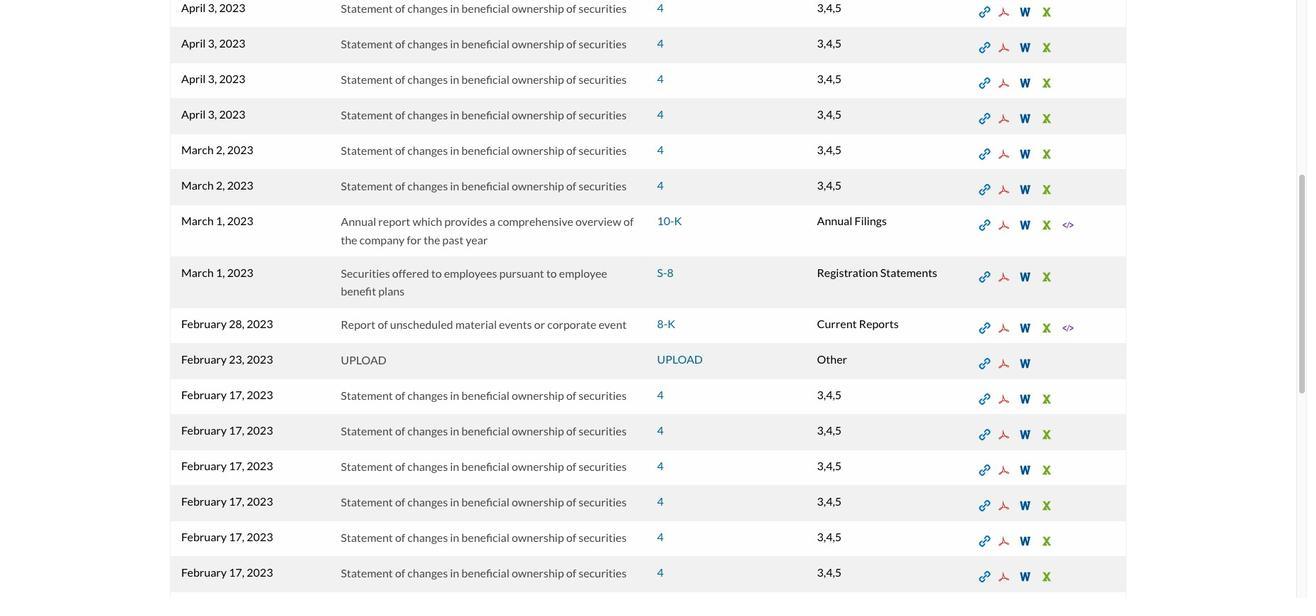 Task type: describe. For each thing, give the bounding box(es) containing it.
8 statement of changes in beneficial ownership of securities from the top
[[341, 424, 627, 438]]

6 securities from the top
[[579, 179, 627, 193]]

2 march from the top
[[181, 179, 214, 192]]

statement for tenth "4" link
[[341, 495, 393, 509]]

beneficial for 8th "4" link from the bottom of the page
[[462, 144, 510, 157]]

february 17, 2023 for fourth "4" link from the bottom
[[181, 459, 273, 473]]

securities
[[341, 266, 390, 280]]

3 securities from the top
[[579, 73, 627, 86]]

2023 for 7th "4" link from the bottom
[[227, 179, 254, 192]]

beneficial for 11th "4" link from the bottom
[[462, 37, 510, 51]]

7 statement of changes in beneficial ownership of securities from the top
[[341, 389, 627, 402]]

4 for 7th "4" link from the bottom
[[657, 179, 664, 192]]

2023 for fourth "4" link from the bottom
[[247, 459, 273, 473]]

2 to from the left
[[546, 266, 557, 280]]

4 for seventh "4" link
[[657, 388, 664, 401]]

february 17, 2023 for seventh "4" link
[[181, 388, 273, 401]]

overview
[[576, 215, 622, 228]]

for
[[407, 233, 422, 247]]

1 3,4,5 from the top
[[817, 1, 842, 14]]

report
[[378, 215, 410, 228]]

11 4 link from the top
[[657, 530, 664, 544]]

1 to from the left
[[431, 266, 442, 280]]

12 3,4,5 from the top
[[817, 566, 842, 579]]

changes for fourth "4" link from the bottom
[[408, 460, 448, 473]]

5 4 link from the top
[[657, 143, 664, 157]]

1 17, from the top
[[229, 388, 245, 401]]

report
[[341, 318, 376, 331]]

ownership for 5th "4" link from the bottom
[[512, 424, 564, 438]]

offered
[[392, 266, 429, 280]]

6 3,4,5 from the top
[[817, 179, 842, 192]]

9 statement of changes in beneficial ownership of securities from the top
[[341, 460, 627, 473]]

6 17, from the top
[[229, 566, 245, 579]]

2023 for upload link
[[247, 352, 273, 366]]

4 for tenth "4" link
[[657, 495, 664, 508]]

8 securities from the top
[[579, 424, 627, 438]]

2, for 8th "4" link from the bottom of the page
[[216, 143, 225, 157]]

7 securities from the top
[[579, 389, 627, 402]]

of inside annual report which provides a comprehensive overview of the company for the past year
[[624, 215, 634, 228]]

february for first "4" link from the bottom of the page
[[181, 566, 227, 579]]

4 for 1st "4" link from the top
[[657, 1, 664, 14]]

april 3, 2023 for 11th "4" link from the bottom
[[181, 36, 246, 50]]

10-
[[657, 214, 674, 228]]

march 1, 2023 for securities offered to employees pursuant to employee benefit plans
[[181, 266, 254, 279]]

company
[[360, 233, 405, 247]]

april 3, 2023 for 1st "4" link from the top
[[181, 1, 246, 14]]

beneficial for 2nd "4" link from the bottom of the page
[[462, 531, 510, 544]]

provides
[[444, 215, 487, 228]]

8 3,4,5 from the top
[[817, 424, 842, 437]]

registration
[[817, 266, 878, 279]]

1, for securities offered to employees pursuant to employee benefit plans
[[216, 266, 225, 279]]

3 4 link from the top
[[657, 72, 664, 86]]

10-k
[[657, 214, 682, 228]]

12 4 link from the top
[[657, 566, 664, 579]]

6 statement of changes in beneficial ownership of securities from the top
[[341, 179, 627, 193]]

which
[[413, 215, 442, 228]]

5 securities from the top
[[579, 144, 627, 157]]

5 3,4,5 from the top
[[817, 143, 842, 157]]

s-8
[[657, 266, 674, 279]]

8 4 link from the top
[[657, 424, 664, 437]]

4 for 2nd "4" link from the bottom of the page
[[657, 530, 664, 544]]

10 4 link from the top
[[657, 495, 664, 508]]

or
[[534, 318, 545, 331]]

8-
[[657, 317, 668, 330]]

2023 for 1st "4" link from the top
[[219, 1, 246, 14]]

statement for 8th "4" link from the bottom of the page
[[341, 144, 393, 157]]

4 3,4,5 from the top
[[817, 108, 842, 121]]

in for first "4" link from the bottom of the page
[[450, 566, 459, 580]]

statement for 2nd "4" link from the bottom of the page
[[341, 531, 393, 544]]

1 march from the top
[[181, 143, 214, 157]]

in for 8th "4" link from the bottom of the page
[[450, 144, 459, 157]]

material
[[455, 318, 497, 331]]

beneficial for 5th "4" link from the bottom
[[462, 424, 510, 438]]

changes for seventh "4" link
[[408, 389, 448, 402]]

beneficial for tenth "4" link
[[462, 495, 510, 509]]

changes for 5th "4" link from the bottom
[[408, 424, 448, 438]]

4 securities from the top
[[579, 108, 627, 122]]

2, for 7th "4" link from the bottom
[[216, 179, 225, 192]]

changes for 11th "4" link from the bottom
[[408, 37, 448, 51]]

comprehensive
[[498, 215, 574, 228]]

8
[[667, 266, 674, 279]]

ownership for 11th "4" link from the bottom
[[512, 37, 564, 51]]

9 4 link from the top
[[657, 459, 664, 473]]

current
[[817, 317, 857, 330]]

march 2, 2023 for 8th "4" link from the bottom of the page
[[181, 143, 254, 157]]

3 statement of changes in beneficial ownership of securities from the top
[[341, 73, 627, 86]]

3, for third "4" link from the top of the page
[[208, 72, 217, 86]]

april for ninth "4" link from the bottom
[[181, 108, 206, 121]]

beneficial for 7th "4" link from the bottom
[[462, 179, 510, 193]]

9 3,4,5 from the top
[[817, 459, 842, 473]]

5 statement of changes in beneficial ownership of securities from the top
[[341, 144, 627, 157]]

february 17, 2023 for first "4" link from the bottom of the page
[[181, 566, 273, 579]]

11 statement of changes in beneficial ownership of securities from the top
[[341, 531, 627, 544]]

changes for third "4" link from the top of the page
[[408, 73, 448, 86]]

28,
[[229, 317, 245, 330]]

11 3,4,5 from the top
[[817, 530, 842, 544]]

statement for fourth "4" link from the bottom
[[341, 460, 393, 473]]

ownership for ninth "4" link from the bottom
[[512, 108, 564, 122]]

april 3, 2023 for ninth "4" link from the bottom
[[181, 108, 246, 121]]

a
[[490, 215, 495, 228]]

4 for ninth "4" link from the bottom
[[657, 108, 664, 121]]

statement for 1st "4" link from the top
[[341, 2, 393, 15]]

0 horizontal spatial upload
[[341, 353, 387, 367]]

2 4 link from the top
[[657, 36, 664, 50]]

2 statement of changes in beneficial ownership of securities from the top
[[341, 37, 627, 51]]

7 3,4,5 from the top
[[817, 388, 842, 401]]

4 4 link from the top
[[657, 108, 664, 121]]

2023 for 11th "4" link from the bottom
[[219, 36, 246, 50]]

2023 for 5th "4" link from the bottom
[[247, 424, 273, 437]]

corporate
[[547, 318, 597, 331]]

ownership for first "4" link from the bottom of the page
[[512, 566, 564, 580]]

february 28, 2023
[[181, 317, 273, 330]]

in for 1st "4" link from the top
[[450, 2, 459, 15]]

filings
[[855, 214, 887, 228]]

4 17, from the top
[[229, 495, 245, 508]]

ownership for 1st "4" link from the top
[[512, 2, 564, 15]]

11 securities from the top
[[579, 531, 627, 544]]

ownership for 8th "4" link from the bottom of the page
[[512, 144, 564, 157]]

changes for first "4" link from the bottom of the page
[[408, 566, 448, 580]]

2023 for s-8 link
[[227, 266, 254, 279]]

10 3,4,5 from the top
[[817, 495, 842, 508]]

report of unscheduled material events or corporate event
[[341, 318, 627, 331]]

in for 5th "4" link from the bottom
[[450, 424, 459, 438]]

2023 for 8th "4" link from the bottom of the page
[[227, 143, 254, 157]]

statements
[[881, 266, 938, 279]]

3 march from the top
[[181, 214, 214, 228]]

23,
[[229, 352, 245, 366]]

6 4 link from the top
[[657, 179, 664, 192]]

10-k link
[[657, 214, 682, 228]]

k for 8-
[[668, 317, 676, 330]]

8-k link
[[657, 317, 676, 330]]

february for 8-k link
[[181, 317, 227, 330]]

12 statement of changes in beneficial ownership of securities from the top
[[341, 566, 627, 580]]

changes for ninth "4" link from the bottom
[[408, 108, 448, 122]]

year
[[466, 233, 488, 247]]

february 17, 2023 for 5th "4" link from the bottom
[[181, 424, 273, 437]]



Task type: vqa. For each thing, say whether or not it's contained in the screenshot.


Task type: locate. For each thing, give the bounding box(es) containing it.
12 changes from the top
[[408, 566, 448, 580]]

statement for 5th "4" link from the bottom
[[341, 424, 393, 438]]

3 statement from the top
[[341, 73, 393, 86]]

4 for fourth "4" link from the bottom
[[657, 459, 664, 473]]

in for 7th "4" link from the bottom
[[450, 179, 459, 193]]

0 vertical spatial march 1, 2023
[[181, 214, 254, 228]]

4
[[657, 1, 664, 14], [657, 36, 664, 50], [657, 72, 664, 86], [657, 108, 664, 121], [657, 143, 664, 157], [657, 179, 664, 192], [657, 388, 664, 401], [657, 424, 664, 437], [657, 459, 664, 473], [657, 495, 664, 508], [657, 530, 664, 544], [657, 566, 664, 579]]

1 vertical spatial 2,
[[216, 179, 225, 192]]

annual inside annual report which provides a comprehensive overview of the company for the past year
[[341, 215, 376, 228]]

4 changes from the top
[[408, 108, 448, 122]]

1 horizontal spatial the
[[424, 233, 440, 247]]

1 the from the left
[[341, 233, 357, 247]]

1 4 from the top
[[657, 1, 664, 14]]

ownership for seventh "4" link
[[512, 389, 564, 402]]

annual for annual filings
[[817, 214, 853, 228]]

11 changes from the top
[[408, 531, 448, 544]]

7 ownership from the top
[[512, 389, 564, 402]]

12 securities from the top
[[579, 566, 627, 580]]

1 april from the top
[[181, 1, 206, 14]]

4 april 3, 2023 from the top
[[181, 108, 246, 121]]

plans
[[378, 284, 405, 298]]

ownership for fourth "4" link from the bottom
[[512, 460, 564, 473]]

annual filings
[[817, 214, 887, 228]]

other
[[817, 352, 847, 366]]

0 vertical spatial 2,
[[216, 143, 225, 157]]

5 4 from the top
[[657, 143, 664, 157]]

april for 11th "4" link from the bottom
[[181, 36, 206, 50]]

upload link
[[657, 352, 703, 366]]

3 april 3, 2023 from the top
[[181, 72, 246, 86]]

beneficial for third "4" link from the top of the page
[[462, 73, 510, 86]]

february for 2nd "4" link from the bottom of the page
[[181, 530, 227, 544]]

3,
[[208, 1, 217, 14], [208, 36, 217, 50], [208, 72, 217, 86], [208, 108, 217, 121]]

12 in from the top
[[450, 566, 459, 580]]

reports
[[859, 317, 899, 330]]

past
[[442, 233, 464, 247]]

1 horizontal spatial to
[[546, 266, 557, 280]]

february for 5th "4" link from the bottom
[[181, 424, 227, 437]]

to
[[431, 266, 442, 280], [546, 266, 557, 280]]

beneficial for ninth "4" link from the bottom
[[462, 108, 510, 122]]

in for third "4" link from the top of the page
[[450, 73, 459, 86]]

1 horizontal spatial upload
[[657, 352, 703, 366]]

changes for tenth "4" link
[[408, 495, 448, 509]]

4 march from the top
[[181, 266, 214, 279]]

0 horizontal spatial the
[[341, 233, 357, 247]]

2 beneficial from the top
[[462, 37, 510, 51]]

march 2, 2023
[[181, 143, 254, 157], [181, 179, 254, 192]]

in for fourth "4" link from the bottom
[[450, 460, 459, 473]]

17,
[[229, 388, 245, 401], [229, 424, 245, 437], [229, 459, 245, 473], [229, 495, 245, 508], [229, 530, 245, 544], [229, 566, 245, 579]]

1 securities from the top
[[579, 2, 627, 15]]

1 february from the top
[[181, 317, 227, 330]]

12 statement from the top
[[341, 566, 393, 580]]

april for third "4" link from the top of the page
[[181, 72, 206, 86]]

annual left filings
[[817, 214, 853, 228]]

s-
[[657, 266, 667, 279]]

ownership for 2nd "4" link from the bottom of the page
[[512, 531, 564, 544]]

8 changes from the top
[[408, 424, 448, 438]]

changes for 7th "4" link from the bottom
[[408, 179, 448, 193]]

3 in from the top
[[450, 73, 459, 86]]

current reports
[[817, 317, 899, 330]]

february for upload link
[[181, 352, 227, 366]]

1 vertical spatial 1,
[[216, 266, 225, 279]]

4 for third "4" link from the top of the page
[[657, 72, 664, 86]]

the left company
[[341, 233, 357, 247]]

statement
[[341, 2, 393, 15], [341, 37, 393, 51], [341, 73, 393, 86], [341, 108, 393, 122], [341, 144, 393, 157], [341, 179, 393, 193], [341, 389, 393, 402], [341, 424, 393, 438], [341, 460, 393, 473], [341, 495, 393, 509], [341, 531, 393, 544], [341, 566, 393, 580]]

annual up company
[[341, 215, 376, 228]]

3 3,4,5 from the top
[[817, 72, 842, 86]]

1 ownership from the top
[[512, 2, 564, 15]]

4 3, from the top
[[208, 108, 217, 121]]

employees
[[444, 266, 497, 280]]

statement for seventh "4" link
[[341, 389, 393, 402]]

10 4 from the top
[[657, 495, 664, 508]]

1 4 link from the top
[[657, 1, 664, 14]]

2 february 17, 2023 from the top
[[181, 424, 273, 437]]

2 3,4,5 from the top
[[817, 36, 842, 50]]

march 2, 2023 for 7th "4" link from the bottom
[[181, 179, 254, 192]]

4 for 11th "4" link from the bottom
[[657, 36, 664, 50]]

1 vertical spatial march 1, 2023
[[181, 266, 254, 279]]

3,4,5
[[817, 1, 842, 14], [817, 36, 842, 50], [817, 72, 842, 86], [817, 108, 842, 121], [817, 143, 842, 157], [817, 179, 842, 192], [817, 388, 842, 401], [817, 424, 842, 437], [817, 459, 842, 473], [817, 495, 842, 508], [817, 530, 842, 544], [817, 566, 842, 579]]

statement for ninth "4" link from the bottom
[[341, 108, 393, 122]]

event
[[599, 318, 627, 331]]

changes
[[408, 2, 448, 15], [408, 37, 448, 51], [408, 73, 448, 86], [408, 108, 448, 122], [408, 144, 448, 157], [408, 179, 448, 193], [408, 389, 448, 402], [408, 424, 448, 438], [408, 460, 448, 473], [408, 495, 448, 509], [408, 531, 448, 544], [408, 566, 448, 580]]

4 for first "4" link from the bottom of the page
[[657, 566, 664, 579]]

12 ownership from the top
[[512, 566, 564, 580]]

1 vertical spatial k
[[668, 317, 676, 330]]

employee
[[559, 266, 608, 280]]

2023 for first "4" link from the bottom of the page
[[247, 566, 273, 579]]

2023 for third "4" link from the top of the page
[[219, 72, 246, 86]]

5 17, from the top
[[229, 530, 245, 544]]

changes for 2nd "4" link from the bottom of the page
[[408, 531, 448, 544]]

february 17, 2023 for tenth "4" link
[[181, 495, 273, 508]]

ownership
[[512, 2, 564, 15], [512, 37, 564, 51], [512, 73, 564, 86], [512, 108, 564, 122], [512, 144, 564, 157], [512, 179, 564, 193], [512, 389, 564, 402], [512, 424, 564, 438], [512, 460, 564, 473], [512, 495, 564, 509], [512, 531, 564, 544], [512, 566, 564, 580]]

events
[[499, 318, 532, 331]]

upload
[[657, 352, 703, 366], [341, 353, 387, 367]]

10 securities from the top
[[579, 495, 627, 509]]

2 the from the left
[[424, 233, 440, 247]]

2 2, from the top
[[216, 179, 225, 192]]

0 vertical spatial k
[[674, 214, 682, 228]]

5 ownership from the top
[[512, 144, 564, 157]]

in for tenth "4" link
[[450, 495, 459, 509]]

0 horizontal spatial to
[[431, 266, 442, 280]]

8 ownership from the top
[[512, 424, 564, 438]]

april for 1st "4" link from the top
[[181, 1, 206, 14]]

k
[[674, 214, 682, 228], [668, 317, 676, 330]]

1,
[[216, 214, 225, 228], [216, 266, 225, 279]]

february 23, 2023
[[181, 352, 273, 366]]

february 17, 2023
[[181, 388, 273, 401], [181, 424, 273, 437], [181, 459, 273, 473], [181, 495, 273, 508], [181, 530, 273, 544], [181, 566, 273, 579]]

4 4 from the top
[[657, 108, 664, 121]]

statement for 11th "4" link from the bottom
[[341, 37, 393, 51]]

5 in from the top
[[450, 144, 459, 157]]

beneficial for 1st "4" link from the top
[[462, 2, 510, 15]]

11 4 from the top
[[657, 530, 664, 544]]

3 changes from the top
[[408, 73, 448, 86]]

4 link
[[657, 1, 664, 14], [657, 36, 664, 50], [657, 72, 664, 86], [657, 108, 664, 121], [657, 143, 664, 157], [657, 179, 664, 192], [657, 388, 664, 401], [657, 424, 664, 437], [657, 459, 664, 473], [657, 495, 664, 508], [657, 530, 664, 544], [657, 566, 664, 579]]

4 february from the top
[[181, 424, 227, 437]]

4 statement from the top
[[341, 108, 393, 122]]

2023 for 8-k link
[[247, 317, 273, 330]]

1 vertical spatial march 2, 2023
[[181, 179, 254, 192]]

march 1, 2023
[[181, 214, 254, 228], [181, 266, 254, 279]]

1 changes from the top
[[408, 2, 448, 15]]

in
[[450, 2, 459, 15], [450, 37, 459, 51], [450, 73, 459, 86], [450, 108, 459, 122], [450, 144, 459, 157], [450, 179, 459, 193], [450, 389, 459, 402], [450, 424, 459, 438], [450, 460, 459, 473], [450, 495, 459, 509], [450, 531, 459, 544], [450, 566, 459, 580]]

statement of changes in beneficial ownership of securities
[[341, 2, 627, 15], [341, 37, 627, 51], [341, 73, 627, 86], [341, 108, 627, 122], [341, 144, 627, 157], [341, 179, 627, 193], [341, 389, 627, 402], [341, 424, 627, 438], [341, 460, 627, 473], [341, 495, 627, 509], [341, 531, 627, 544], [341, 566, 627, 580]]

1 april 3, 2023 from the top
[[181, 1, 246, 14]]

4 for 8th "4" link from the bottom of the page
[[657, 143, 664, 157]]

6 beneficial from the top
[[462, 179, 510, 193]]

securities
[[579, 2, 627, 15], [579, 37, 627, 51], [579, 73, 627, 86], [579, 108, 627, 122], [579, 144, 627, 157], [579, 179, 627, 193], [579, 389, 627, 402], [579, 424, 627, 438], [579, 460, 627, 473], [579, 495, 627, 509], [579, 531, 627, 544], [579, 566, 627, 580]]

3 4 from the top
[[657, 72, 664, 86]]

upload down report
[[341, 353, 387, 367]]

1 3, from the top
[[208, 1, 217, 14]]

february
[[181, 317, 227, 330], [181, 352, 227, 366], [181, 388, 227, 401], [181, 424, 227, 437], [181, 459, 227, 473], [181, 495, 227, 508], [181, 530, 227, 544], [181, 566, 227, 579]]

beneficial for fourth "4" link from the bottom
[[462, 460, 510, 473]]

3, for 11th "4" link from the bottom
[[208, 36, 217, 50]]

1 statement of changes in beneficial ownership of securities from the top
[[341, 2, 627, 15]]

upload down 8-k link
[[657, 352, 703, 366]]

2 3, from the top
[[208, 36, 217, 50]]

unscheduled
[[390, 318, 453, 331]]

april 3, 2023 for third "4" link from the top of the page
[[181, 72, 246, 86]]

beneficial for first "4" link from the bottom of the page
[[462, 566, 510, 580]]

3 beneficial from the top
[[462, 73, 510, 86]]

2023 for 2nd "4" link from the bottom of the page
[[247, 530, 273, 544]]

changes for 8th "4" link from the bottom of the page
[[408, 144, 448, 157]]

5 february 17, 2023 from the top
[[181, 530, 273, 544]]

9 securities from the top
[[579, 460, 627, 473]]

annual
[[817, 214, 853, 228], [341, 215, 376, 228]]

1, for annual report which provides a comprehensive overview of the company for the past year
[[216, 214, 225, 228]]

annual report which provides a comprehensive overview of the company for the past year
[[341, 215, 634, 247]]

4 statement of changes in beneficial ownership of securities from the top
[[341, 108, 627, 122]]

7 4 link from the top
[[657, 388, 664, 401]]

statement for 7th "4" link from the bottom
[[341, 179, 393, 193]]

k for 10-
[[674, 214, 682, 228]]

3, for ninth "4" link from the bottom
[[208, 108, 217, 121]]

4 ownership from the top
[[512, 108, 564, 122]]

4 in from the top
[[450, 108, 459, 122]]

pursuant
[[499, 266, 544, 280]]

2023 for seventh "4" link
[[247, 388, 273, 401]]

february for fourth "4" link from the bottom
[[181, 459, 227, 473]]

2 securities from the top
[[579, 37, 627, 51]]

1 february 17, 2023 from the top
[[181, 388, 273, 401]]

of
[[395, 2, 405, 15], [566, 2, 577, 15], [395, 37, 405, 51], [566, 37, 577, 51], [395, 73, 405, 86], [566, 73, 577, 86], [395, 108, 405, 122], [566, 108, 577, 122], [395, 144, 405, 157], [566, 144, 577, 157], [395, 179, 405, 193], [566, 179, 577, 193], [624, 215, 634, 228], [378, 318, 388, 331], [395, 389, 405, 402], [566, 389, 577, 402], [395, 424, 405, 438], [566, 424, 577, 438], [395, 460, 405, 473], [566, 460, 577, 473], [395, 495, 405, 509], [566, 495, 577, 509], [395, 531, 405, 544], [566, 531, 577, 544], [395, 566, 405, 580], [566, 566, 577, 580]]

5 february from the top
[[181, 459, 227, 473]]

0 horizontal spatial annual
[[341, 215, 376, 228]]

2023 for ninth "4" link from the bottom
[[219, 108, 246, 121]]

7 in from the top
[[450, 389, 459, 402]]

2,
[[216, 143, 225, 157], [216, 179, 225, 192]]

9 statement from the top
[[341, 460, 393, 473]]

march
[[181, 143, 214, 157], [181, 179, 214, 192], [181, 214, 214, 228], [181, 266, 214, 279]]

2 4 from the top
[[657, 36, 664, 50]]

march 1, 2023 for annual report which provides a comprehensive overview of the company for the past year
[[181, 214, 254, 228]]

beneficial
[[462, 2, 510, 15], [462, 37, 510, 51], [462, 73, 510, 86], [462, 108, 510, 122], [462, 144, 510, 157], [462, 179, 510, 193], [462, 389, 510, 402], [462, 424, 510, 438], [462, 460, 510, 473], [462, 495, 510, 509], [462, 531, 510, 544], [462, 566, 510, 580]]

0 vertical spatial march 2, 2023
[[181, 143, 254, 157]]

5 changes from the top
[[408, 144, 448, 157]]

2 1, from the top
[[216, 266, 225, 279]]

the right for
[[424, 233, 440, 247]]

1 1, from the top
[[216, 214, 225, 228]]

2023 for 10-k link
[[227, 214, 254, 228]]

2 february from the top
[[181, 352, 227, 366]]

3 ownership from the top
[[512, 73, 564, 86]]

2023
[[219, 1, 246, 14], [219, 36, 246, 50], [219, 72, 246, 86], [219, 108, 246, 121], [227, 143, 254, 157], [227, 179, 254, 192], [227, 214, 254, 228], [227, 266, 254, 279], [247, 317, 273, 330], [247, 352, 273, 366], [247, 388, 273, 401], [247, 424, 273, 437], [247, 459, 273, 473], [247, 495, 273, 508], [247, 530, 273, 544], [247, 566, 273, 579]]

annual for annual report which provides a comprehensive overview of the company for the past year
[[341, 215, 376, 228]]

changes for 1st "4" link from the top
[[408, 2, 448, 15]]

7 february from the top
[[181, 530, 227, 544]]

statement for first "4" link from the bottom of the page
[[341, 566, 393, 580]]

8 4 from the top
[[657, 424, 664, 437]]

ownership for 7th "4" link from the bottom
[[512, 179, 564, 193]]

10 ownership from the top
[[512, 495, 564, 509]]

in for 11th "4" link from the bottom
[[450, 37, 459, 51]]

february for seventh "4" link
[[181, 388, 227, 401]]

4 for 5th "4" link from the bottom
[[657, 424, 664, 437]]

to right pursuant
[[546, 266, 557, 280]]

2023 for tenth "4" link
[[247, 495, 273, 508]]

april 3, 2023
[[181, 1, 246, 14], [181, 36, 246, 50], [181, 72, 246, 86], [181, 108, 246, 121]]

4 february 17, 2023 from the top
[[181, 495, 273, 508]]

april
[[181, 1, 206, 14], [181, 36, 206, 50], [181, 72, 206, 86], [181, 108, 206, 121]]

s-8 link
[[657, 266, 674, 279]]

in for ninth "4" link from the bottom
[[450, 108, 459, 122]]

securities offered to employees pursuant to employee benefit plans
[[341, 266, 608, 298]]

benefit
[[341, 284, 376, 298]]

3 17, from the top
[[229, 459, 245, 473]]

ownership for third "4" link from the top of the page
[[512, 73, 564, 86]]

11 beneficial from the top
[[462, 531, 510, 544]]

8 in from the top
[[450, 424, 459, 438]]

8 statement from the top
[[341, 424, 393, 438]]

ownership for tenth "4" link
[[512, 495, 564, 509]]

10 statement of changes in beneficial ownership of securities from the top
[[341, 495, 627, 509]]

to right "offered"
[[431, 266, 442, 280]]

the
[[341, 233, 357, 247], [424, 233, 440, 247]]

2 17, from the top
[[229, 424, 245, 437]]

registration statements
[[817, 266, 938, 279]]

0 vertical spatial 1,
[[216, 214, 225, 228]]

february for tenth "4" link
[[181, 495, 227, 508]]

in for seventh "4" link
[[450, 389, 459, 402]]

8-k
[[657, 317, 676, 330]]

1 horizontal spatial annual
[[817, 214, 853, 228]]

3, for 1st "4" link from the top
[[208, 1, 217, 14]]



